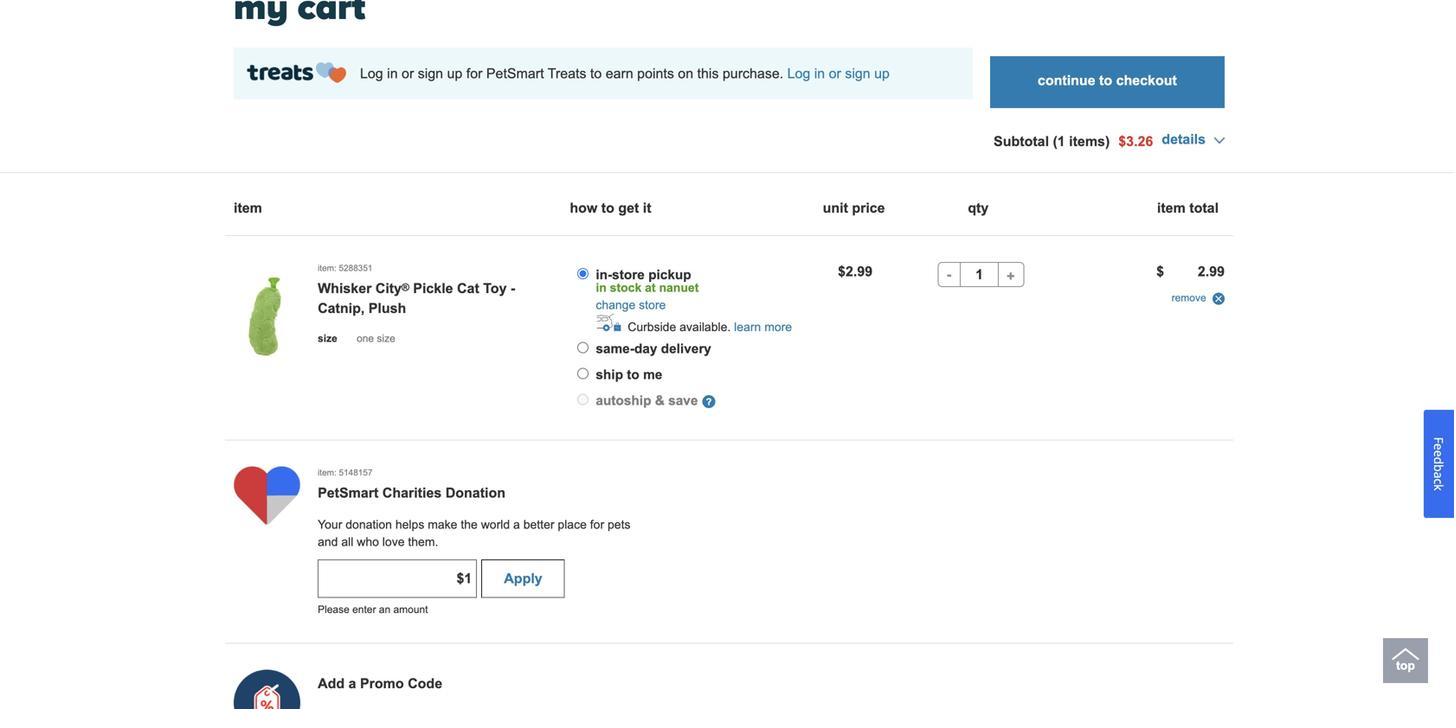Task type: locate. For each thing, give the bounding box(es) containing it.
1 vertical spatial a
[[513, 518, 520, 532]]

®
[[402, 282, 409, 294]]

item: up 'whisker'
[[318, 264, 337, 273]]

love
[[383, 536, 405, 549]]

size down catnip,
[[318, 333, 337, 345]]

1 horizontal spatial or
[[829, 66, 841, 81]]

0 horizontal spatial size
[[318, 333, 337, 345]]

None submit
[[482, 560, 565, 599]]

+ button
[[999, 263, 1024, 287]]

to left earn
[[590, 66, 602, 81]]

2 e from the top
[[1431, 451, 1448, 458]]

whisker
[[318, 281, 372, 297]]

them.
[[408, 536, 438, 549]]

0 horizontal spatial -
[[511, 281, 515, 297]]

autoship
[[596, 394, 652, 409]]

0 horizontal spatial a
[[349, 677, 356, 692]]

petsmart
[[486, 66, 544, 81], [318, 486, 379, 501]]

5288351
[[339, 264, 373, 273]]

$2.99
[[838, 264, 873, 280]]

0 horizontal spatial sign
[[418, 66, 443, 81]]

0 vertical spatial petsmart
[[486, 66, 544, 81]]

details
[[1162, 132, 1206, 147]]

item
[[234, 200, 262, 216], [1158, 200, 1186, 216]]

+
[[1007, 269, 1015, 284]]

e down f
[[1431, 451, 1448, 458]]

change store link
[[596, 299, 666, 312]]

how
[[570, 200, 598, 216]]

None text field
[[318, 560, 477, 599]]

1 item: from the top
[[318, 264, 337, 273]]

2 item from the left
[[1158, 200, 1186, 216]]

1 horizontal spatial petsmart
[[486, 66, 544, 81]]

1 horizontal spatial log
[[788, 66, 811, 81]]

store down at
[[639, 299, 666, 312]]

store
[[612, 268, 645, 283], [639, 299, 666, 312]]

and
[[318, 536, 338, 549]]

how to get it
[[570, 200, 652, 216]]

catnip,
[[318, 301, 365, 316]]

2 item: from the top
[[318, 469, 337, 478]]

c
[[1431, 479, 1448, 485]]

0 horizontal spatial log
[[360, 66, 383, 81]]

all
[[341, 536, 354, 549]]

learn
[[734, 321, 761, 334]]

your donation helps make the world a better place for pets and all who love them.
[[318, 518, 631, 549]]

f e e d b a c k
[[1431, 438, 1448, 491]]

continue to checkout
[[1038, 73, 1177, 88]]

0 vertical spatial store
[[612, 268, 645, 283]]

log in or sign up for petsmart treats to earn points on this purchase. log in or sign up
[[360, 66, 890, 81]]

a
[[1431, 472, 1448, 479], [513, 518, 520, 532], [349, 677, 356, 692]]

log
[[360, 66, 383, 81], [788, 66, 811, 81]]

one
[[357, 333, 374, 345]]

2 horizontal spatial a
[[1431, 472, 1448, 479]]

- left +
[[947, 267, 952, 283]]

0 horizontal spatial petsmart
[[318, 486, 379, 501]]

a inside your donation helps make the world a better place for pets and all who love them.
[[513, 518, 520, 532]]

None radio
[[570, 343, 596, 354], [570, 395, 596, 406], [570, 343, 596, 354], [570, 395, 596, 406]]

- right toy
[[511, 281, 515, 297]]

same-day delivery
[[596, 342, 712, 357]]

subtotal ( 1 items) $3.26
[[994, 134, 1154, 149]]

1 horizontal spatial a
[[513, 518, 520, 532]]

back to top image
[[1392, 642, 1420, 669]]

petsmart inside item: 5148157 petsmart charities donation
[[318, 486, 379, 501]]

to left get
[[602, 200, 615, 216]]

petsmart left treats
[[486, 66, 544, 81]]

code
[[408, 677, 443, 692]]

1 vertical spatial for
[[590, 518, 604, 532]]

an
[[379, 604, 391, 616]]

1 vertical spatial store
[[639, 299, 666, 312]]

a right world
[[513, 518, 520, 532]]

promo
[[360, 677, 404, 692]]

petsmart down 5148157
[[318, 486, 379, 501]]

item: inside item: 5148157 petsmart charities donation
[[318, 469, 337, 478]]

donation
[[346, 518, 392, 532]]

to
[[590, 66, 602, 81], [1100, 73, 1113, 88], [602, 200, 615, 216], [627, 368, 640, 383]]

None number field
[[961, 263, 998, 287]]

sign
[[418, 66, 443, 81], [845, 66, 871, 81]]

b
[[1431, 465, 1448, 472]]

ship
[[596, 368, 623, 383]]

0 horizontal spatial up
[[447, 66, 463, 81]]

2 size from the left
[[377, 333, 395, 345]]

ship to me
[[596, 368, 663, 383]]

in-store pickup
[[596, 268, 692, 283]]

amount
[[393, 604, 428, 616]]

None radio
[[570, 269, 596, 280], [570, 369, 596, 380], [570, 269, 596, 280], [570, 369, 596, 380]]

0 vertical spatial a
[[1431, 472, 1448, 479]]

to left me
[[627, 368, 640, 383]]

$
[[1157, 264, 1165, 280]]

store left at
[[612, 268, 645, 283]]

a inside button
[[1431, 472, 1448, 479]]

1 vertical spatial petsmart
[[318, 486, 379, 501]]

your
[[318, 518, 342, 532]]

a up k
[[1431, 472, 1448, 479]]

item: 5148157 petsmart charities donation
[[318, 469, 506, 501]]

e
[[1431, 444, 1448, 451], [1431, 451, 1448, 458]]

1 item from the left
[[234, 200, 262, 216]]

helps
[[396, 518, 425, 532]]

item for item
[[234, 200, 262, 216]]

1 horizontal spatial item
[[1158, 200, 1186, 216]]

1 horizontal spatial in
[[596, 282, 607, 295]]

e up the d
[[1431, 444, 1448, 451]]

remove link
[[1172, 292, 1225, 308]]

1 horizontal spatial size
[[377, 333, 395, 345]]

0 horizontal spatial item
[[234, 200, 262, 216]]

city
[[376, 281, 402, 297]]

1 horizontal spatial for
[[590, 518, 604, 532]]

this
[[697, 66, 719, 81]]

item: for item: 5148157 petsmart charities donation
[[318, 469, 337, 478]]

2 sign from the left
[[845, 66, 871, 81]]

qty
[[968, 200, 989, 216]]

0 vertical spatial item:
[[318, 264, 337, 273]]

item:
[[318, 264, 337, 273], [318, 469, 337, 478]]

to right continue
[[1100, 73, 1113, 88]]

points
[[637, 66, 674, 81]]

1 horizontal spatial sign
[[845, 66, 871, 81]]

size right one
[[377, 333, 395, 345]]

up
[[447, 66, 463, 81], [875, 66, 890, 81]]

pets
[[608, 518, 631, 532]]

1 vertical spatial item:
[[318, 469, 337, 478]]

1 horizontal spatial -
[[947, 267, 952, 283]]

to for ship to me
[[627, 368, 640, 383]]

delivery
[[661, 342, 712, 357]]

size
[[318, 333, 337, 345], [377, 333, 395, 345]]

-
[[947, 267, 952, 283], [511, 281, 515, 297]]

for
[[466, 66, 483, 81], [590, 518, 604, 532]]

charities
[[383, 486, 442, 501]]

a right add
[[349, 677, 356, 692]]

treats
[[548, 66, 587, 81]]

2 or from the left
[[829, 66, 841, 81]]

item: left 5148157
[[318, 469, 337, 478]]

1 sign from the left
[[418, 66, 443, 81]]

pickle cat toy - catnip, plush
[[318, 281, 515, 316]]

0 horizontal spatial or
[[402, 66, 414, 81]]

1 horizontal spatial up
[[875, 66, 890, 81]]

0 horizontal spatial for
[[466, 66, 483, 81]]



Task type: describe. For each thing, give the bounding box(es) containing it.
1 log from the left
[[360, 66, 383, 81]]

at
[[645, 282, 656, 295]]

plush
[[369, 301, 406, 316]]

subtotal
[[994, 134, 1049, 149]]

donation
[[446, 486, 506, 501]]

5148157
[[339, 469, 373, 478]]

cat
[[457, 281, 479, 297]]

d
[[1431, 458, 1448, 465]]

same-
[[596, 342, 635, 357]]

- inside pickle cat toy - catnip, plush
[[511, 281, 515, 297]]

autoship & save
[[596, 394, 698, 409]]

earn
[[606, 66, 634, 81]]

checkout
[[1117, 73, 1177, 88]]

?
[[706, 397, 712, 408]]

2.99
[[1198, 264, 1225, 280]]

save
[[669, 394, 698, 409]]

2 log from the left
[[788, 66, 811, 81]]

it
[[643, 200, 652, 216]]

item for item total
[[1158, 200, 1186, 216]]

me
[[643, 368, 663, 383]]

top
[[1397, 660, 1416, 673]]

continue
[[1038, 73, 1096, 88]]

to for how to get it
[[602, 200, 615, 216]]

2 horizontal spatial in
[[815, 66, 825, 81]]

1 size from the left
[[318, 333, 337, 345]]

- button
[[939, 263, 960, 287]]

k
[[1431, 485, 1448, 491]]

toy
[[483, 281, 507, 297]]

add a promo code
[[318, 677, 443, 692]]

get
[[618, 200, 639, 216]]

unit
[[823, 200, 848, 216]]

? tooltip
[[703, 396, 716, 409]]

2 vertical spatial a
[[349, 677, 356, 692]]

purchase.
[[723, 66, 784, 81]]

day
[[635, 342, 658, 357]]

the
[[461, 518, 478, 532]]

$3.26
[[1119, 134, 1154, 149]]

to for continue to checkout
[[1100, 73, 1113, 88]]

enter
[[352, 604, 376, 616]]

item: for item: 5288351
[[318, 264, 337, 273]]

items)
[[1069, 134, 1110, 149]]

curbside available. learn more
[[625, 321, 792, 334]]

pickup
[[649, 268, 692, 283]]

item: 5288351
[[318, 264, 373, 273]]

in inside in stock at nanuet change store
[[596, 282, 607, 295]]

curbside
[[628, 321, 676, 334]]

more
[[765, 321, 792, 334]]

(
[[1053, 134, 1058, 149]]

1
[[1058, 134, 1066, 149]]

nanuet
[[659, 282, 699, 295]]

2 up from the left
[[875, 66, 890, 81]]

available.
[[680, 321, 731, 334]]

stock
[[610, 282, 642, 295]]

f e e d b a c k button
[[1424, 410, 1455, 519]]

change
[[596, 299, 636, 312]]

- inside button
[[947, 267, 952, 283]]

0 vertical spatial for
[[466, 66, 483, 81]]

log in or sign up link
[[788, 66, 890, 81]]

please enter an amount
[[318, 604, 428, 616]]

add
[[318, 677, 345, 692]]

1 up from the left
[[447, 66, 463, 81]]

whisker city ®
[[318, 281, 409, 297]]

for inside your donation helps make the world a better place for pets and all who love them.
[[590, 518, 604, 532]]

world
[[481, 518, 510, 532]]

unit price
[[823, 200, 885, 216]]

store inside in stock at nanuet change store
[[639, 299, 666, 312]]

make
[[428, 518, 458, 532]]

item total
[[1158, 200, 1219, 216]]

0 horizontal spatial in
[[387, 66, 398, 81]]

in stock at nanuet change store
[[596, 282, 699, 312]]

1 e from the top
[[1431, 444, 1448, 451]]

price
[[852, 200, 885, 216]]

f
[[1431, 438, 1448, 444]]

pickle
[[413, 281, 453, 297]]

better
[[524, 518, 555, 532]]

1 or from the left
[[402, 66, 414, 81]]

remove
[[1172, 292, 1210, 304]]

on
[[678, 66, 694, 81]]

place
[[558, 518, 587, 532]]

&
[[655, 394, 665, 409]]

learn more link
[[734, 321, 792, 334]]

in-
[[596, 268, 612, 283]]

please
[[318, 604, 350, 616]]

details link
[[1162, 130, 1225, 150]]

who
[[357, 536, 379, 549]]



Task type: vqa. For each thing, say whether or not it's contained in the screenshot.
®
yes



